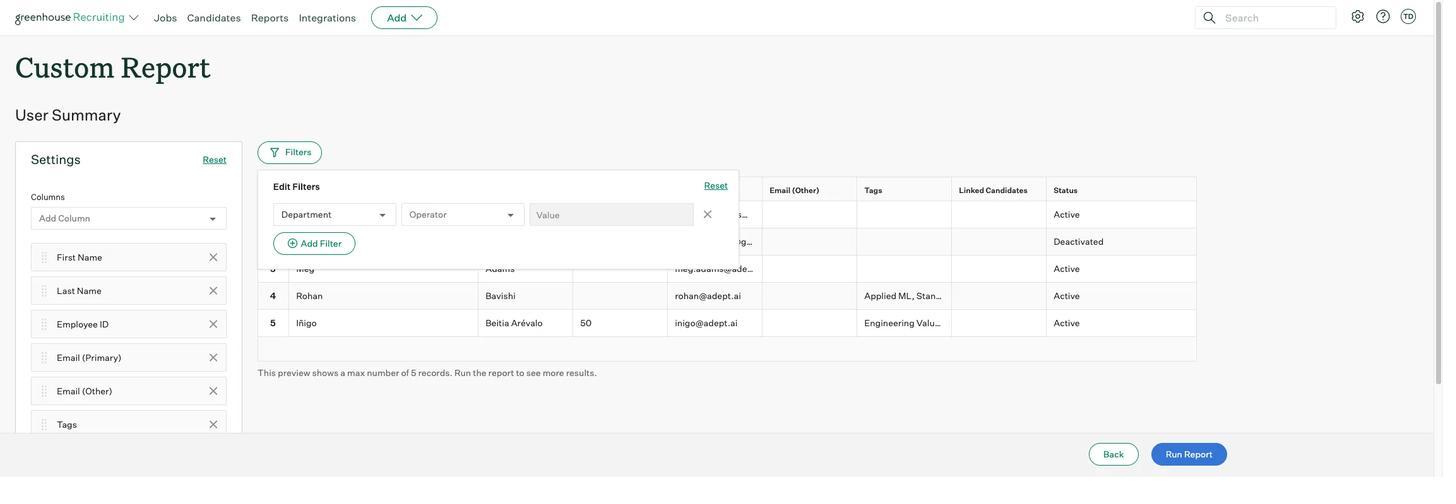 Task type: describe. For each thing, give the bounding box(es) containing it.
2 vertical spatial name
[[77, 285, 101, 296]]

david.abrahams@adept.ai
[[675, 209, 784, 220]]

status
[[1054, 186, 1078, 195]]

1 vertical spatial (other)
[[82, 385, 112, 396]]

5 cell
[[258, 310, 289, 337]]

add for add column
[[39, 213, 56, 224]]

product
[[954, 317, 987, 328]]

(other) inside email (other) 'column header'
[[792, 186, 819, 195]]

4
[[270, 290, 276, 301]]

reports link
[[251, 11, 289, 24]]

ml,
[[898, 290, 915, 301]]

engineering values & product sense, front end coding, standard screen, swe coding, swe system design
[[864, 317, 1311, 328]]

id
[[100, 319, 109, 329]]

row containing 3
[[258, 256, 1197, 283]]

jobs link
[[154, 11, 177, 24]]

3 cell
[[258, 256, 289, 283]]

add filter
[[301, 238, 342, 249]]

last name
[[57, 285, 101, 296]]

3
[[270, 263, 276, 274]]

a
[[340, 367, 345, 378]]

integrations link
[[299, 11, 356, 24]]

active for inigo@adept.ai
[[1054, 317, 1080, 328]]

applied ml, standard screen, swe coding
[[864, 290, 1042, 301]]

integrations
[[299, 11, 356, 24]]

report
[[488, 367, 514, 378]]

5 inside cell
[[270, 317, 276, 328]]

1 vertical spatial first
[[57, 252, 76, 262]]

run report
[[1166, 449, 1213, 460]]

1 cell
[[258, 201, 289, 229]]

bavishi
[[486, 290, 516, 301]]

1 horizontal spatial standard
[[1096, 317, 1135, 328]]

beitia arévalo
[[486, 317, 543, 328]]

50
[[580, 317, 592, 328]]

add column
[[39, 213, 90, 224]]

reset for settings
[[203, 154, 227, 165]]

engineering
[[864, 317, 915, 328]]

column
[[58, 213, 90, 224]]

1 vertical spatial filters
[[292, 181, 320, 192]]

meg.adams@adept.ai
[[675, 263, 766, 274]]

tags inside column header
[[864, 186, 882, 195]]

reset link for settings
[[203, 154, 227, 165]]

rohan
[[296, 290, 323, 301]]

abrahams
[[486, 209, 528, 220]]

row containing first name
[[258, 177, 1197, 204]]

email inside column header
[[675, 186, 696, 195]]

meg
[[296, 263, 314, 274]]

table containing 1
[[258, 177, 1311, 361]]

employee id
[[57, 319, 109, 329]]

linked candidates
[[959, 186, 1028, 195]]

department
[[281, 209, 332, 220]]

row group containing 1
[[258, 201, 1311, 337]]

active for meg.adams@adept.ai
[[1054, 263, 1080, 274]]

preview
[[278, 367, 310, 378]]

1 vertical spatial 5
[[411, 367, 416, 378]]

2
[[270, 236, 276, 247]]

Value text field
[[529, 203, 694, 226]]

to
[[516, 367, 524, 378]]

td button
[[1398, 6, 1418, 27]]

sense,
[[989, 317, 1018, 328]]

inigo@adept.ai
[[675, 317, 738, 328]]

iñigo
[[296, 317, 317, 328]]

0 horizontal spatial run
[[454, 367, 471, 378]]

summary
[[52, 106, 121, 124]]

user
[[15, 106, 48, 124]]

deactivated
[[1054, 236, 1104, 247]]

1 vertical spatial first name
[[57, 252, 102, 262]]

report for custom report
[[121, 48, 211, 85]]

edit
[[273, 181, 291, 192]]

coding
[[1012, 290, 1042, 301]]

max
[[347, 367, 365, 378]]

add filter button
[[273, 232, 355, 255]]

values
[[916, 317, 944, 328]]

1 vertical spatial email (other)
[[57, 385, 112, 396]]

custom
[[15, 48, 114, 85]]

shows
[[312, 367, 338, 378]]

first inside row
[[296, 186, 313, 195]]

0 horizontal spatial swe
[[990, 290, 1011, 301]]

settings
[[31, 152, 81, 167]]

row containing 4
[[258, 283, 1197, 310]]

run inside run report button
[[1166, 449, 1182, 460]]

1 vertical spatial name
[[78, 252, 102, 262]]

email (other) inside 'column header'
[[770, 186, 819, 195]]

reset link for edit filters
[[704, 179, 728, 193]]

1
[[271, 209, 275, 220]]



Task type: vqa. For each thing, say whether or not it's contained in the screenshot.
'{{my_signature}},'
no



Task type: locate. For each thing, give the bounding box(es) containing it.
reset link
[[203, 154, 227, 165], [704, 179, 728, 193]]

1 horizontal spatial coding,
[[1192, 317, 1225, 328]]

end
[[1044, 317, 1060, 328]]

columns
[[31, 192, 65, 202]]

1 row from the top
[[258, 177, 1197, 204]]

report
[[121, 48, 211, 85], [1184, 449, 1213, 460]]

this preview shows a max number of 5 records. run the report to see more results.
[[258, 367, 597, 378]]

(primary) inside email (primary) column header
[[697, 186, 733, 195]]

0 horizontal spatial email (other)
[[57, 385, 112, 396]]

filter image
[[268, 147, 279, 157]]

name up 'last name'
[[78, 252, 102, 262]]

reset for edit filters
[[704, 180, 728, 191]]

&
[[946, 317, 953, 328]]

add for add filter
[[301, 238, 318, 249]]

of
[[401, 367, 409, 378]]

last
[[57, 285, 75, 296]]

1 horizontal spatial swe
[[1170, 317, 1190, 328]]

1 horizontal spatial reset link
[[704, 179, 728, 193]]

linked
[[959, 186, 984, 195]]

row containing 1
[[258, 201, 1197, 229]]

add
[[387, 11, 407, 24], [39, 213, 56, 224], [301, 238, 318, 249]]

0 horizontal spatial screen,
[[957, 290, 989, 301]]

6 row from the top
[[258, 310, 1311, 337]]

email (primary)
[[675, 186, 733, 195], [57, 352, 122, 363]]

0 horizontal spatial (primary)
[[82, 352, 122, 363]]

run right "back"
[[1166, 449, 1182, 460]]

0 horizontal spatial first name
[[57, 252, 102, 262]]

margaret
[[296, 236, 334, 247]]

1 horizontal spatial candidates
[[986, 186, 1028, 195]]

edit filters
[[273, 181, 320, 192]]

(primary) up david.abrahams@adept.ai
[[697, 186, 733, 195]]

1 vertical spatial add
[[39, 213, 56, 224]]

1 horizontal spatial (other)
[[792, 186, 819, 195]]

add button
[[371, 6, 438, 29]]

0 horizontal spatial reset link
[[203, 154, 227, 165]]

1 vertical spatial run
[[1166, 449, 1182, 460]]

name right last
[[77, 285, 101, 296]]

0 horizontal spatial first
[[57, 252, 76, 262]]

standard
[[916, 290, 955, 301], [1096, 317, 1135, 328]]

email
[[675, 186, 696, 195], [770, 186, 790, 195], [57, 352, 80, 363], [57, 385, 80, 396]]

0 horizontal spatial add
[[39, 213, 56, 224]]

3 active from the top
[[1054, 290, 1080, 301]]

records.
[[418, 367, 453, 378]]

0 vertical spatial reset
[[203, 154, 227, 165]]

0 vertical spatial first name
[[296, 186, 337, 195]]

swe
[[990, 290, 1011, 301], [1170, 317, 1190, 328], [1226, 317, 1247, 328]]

filters
[[285, 146, 312, 157], [292, 181, 320, 192]]

email (primary) up david.abrahams@adept.ai
[[675, 186, 733, 195]]

1 vertical spatial reset
[[704, 180, 728, 191]]

reset left filter image
[[203, 154, 227, 165]]

row containing 2
[[258, 229, 1197, 256]]

row group
[[258, 201, 1311, 337]]

report inside button
[[1184, 449, 1213, 460]]

td button
[[1401, 9, 1416, 24]]

design
[[1282, 317, 1311, 328]]

1 vertical spatial (primary)
[[82, 352, 122, 363]]

0 vertical spatial run
[[454, 367, 471, 378]]

1 vertical spatial tags
[[57, 419, 77, 430]]

run left 'the'
[[454, 367, 471, 378]]

number
[[367, 367, 399, 378]]

1 vertical spatial screen,
[[1136, 317, 1168, 328]]

active down deactivated
[[1054, 263, 1080, 274]]

email (primary) down employee id
[[57, 352, 122, 363]]

name
[[315, 186, 337, 195], [78, 252, 102, 262], [77, 285, 101, 296]]

reset link up david.abrahams@adept.ai
[[704, 179, 728, 193]]

2 active from the top
[[1054, 263, 1080, 274]]

megadams40@gmail.com
[[675, 236, 784, 247]]

5 row from the top
[[258, 283, 1197, 310]]

0 horizontal spatial email (primary)
[[57, 352, 122, 363]]

2 coding, from the left
[[1192, 317, 1225, 328]]

user summary
[[15, 106, 121, 124]]

name inside row
[[315, 186, 337, 195]]

1 horizontal spatial email (other)
[[770, 186, 819, 195]]

1 horizontal spatial run
[[1166, 449, 1182, 460]]

(primary) down id
[[82, 352, 122, 363]]

filter
[[320, 238, 342, 249]]

email (other) column header
[[763, 177, 860, 204]]

tags column header
[[857, 177, 954, 204]]

first name
[[296, 186, 337, 195], [57, 252, 102, 262]]

row containing 5
[[258, 310, 1311, 337]]

this
[[258, 367, 276, 378]]

front
[[1019, 317, 1042, 328]]

active for rohan@adept.ai
[[1054, 290, 1080, 301]]

2 horizontal spatial swe
[[1226, 317, 1247, 328]]

row
[[258, 177, 1197, 204], [258, 201, 1197, 229], [258, 229, 1197, 256], [258, 256, 1197, 283], [258, 283, 1197, 310], [258, 310, 1311, 337]]

1 horizontal spatial first name
[[296, 186, 337, 195]]

0 vertical spatial first
[[296, 186, 313, 195]]

0 vertical spatial (other)
[[792, 186, 819, 195]]

greenhouse recruiting image
[[15, 10, 129, 25]]

active
[[1054, 209, 1080, 220], [1054, 263, 1080, 274], [1054, 290, 1080, 301], [1054, 317, 1080, 328]]

adams
[[486, 263, 515, 274]]

2 vertical spatial add
[[301, 238, 318, 249]]

td
[[1403, 12, 1413, 21]]

active up end
[[1054, 290, 1080, 301]]

first name up 'last name'
[[57, 252, 102, 262]]

2 horizontal spatial add
[[387, 11, 407, 24]]

active for david.abrahams@adept.ai
[[1054, 209, 1080, 220]]

1 vertical spatial standard
[[1096, 317, 1135, 328]]

coding, right end
[[1062, 317, 1094, 328]]

0 vertical spatial tags
[[864, 186, 882, 195]]

email (primary) inside column header
[[675, 186, 733, 195]]

0 horizontal spatial (other)
[[82, 385, 112, 396]]

5 right of
[[411, 367, 416, 378]]

add inside popup button
[[387, 11, 407, 24]]

2 cell
[[258, 229, 289, 256]]

candidates right jobs link
[[187, 11, 241, 24]]

0 vertical spatial candidates
[[187, 11, 241, 24]]

reports
[[251, 11, 289, 24]]

0 horizontal spatial tags
[[57, 419, 77, 430]]

0 horizontal spatial report
[[121, 48, 211, 85]]

custom report
[[15, 48, 211, 85]]

4 row from the top
[[258, 256, 1197, 283]]

rohan@adept.ai
[[675, 290, 741, 301]]

1 horizontal spatial email (primary)
[[675, 186, 733, 195]]

results.
[[566, 367, 597, 378]]

5 down 4 "cell"
[[270, 317, 276, 328]]

first right the edit
[[296, 186, 313, 195]]

filters right filter image
[[285, 146, 312, 157]]

system
[[1248, 317, 1280, 328]]

1 horizontal spatial tags
[[864, 186, 882, 195]]

coding, left system
[[1192, 317, 1225, 328]]

Search text field
[[1222, 9, 1324, 27]]

0 vertical spatial name
[[315, 186, 337, 195]]

1 vertical spatial reset link
[[704, 179, 728, 193]]

0 vertical spatial 5
[[270, 317, 276, 328]]

5
[[270, 317, 276, 328], [411, 367, 416, 378]]

0 horizontal spatial reset
[[203, 154, 227, 165]]

first up last
[[57, 252, 76, 262]]

table
[[258, 177, 1311, 361]]

0 vertical spatial standard
[[916, 290, 955, 301]]

0 vertical spatial add
[[387, 11, 407, 24]]

2 row from the top
[[258, 201, 1197, 229]]

name up david
[[315, 186, 337, 195]]

cell
[[573, 201, 668, 229], [763, 201, 857, 229], [857, 201, 952, 229], [952, 201, 1047, 229], [478, 229, 573, 256], [573, 229, 668, 256], [763, 229, 857, 256], [857, 229, 952, 256], [952, 229, 1047, 256], [573, 256, 668, 283], [763, 256, 857, 283], [857, 256, 952, 283], [952, 256, 1047, 283], [573, 283, 668, 310], [763, 283, 857, 310], [952, 283, 1047, 310], [763, 310, 857, 337], [952, 310, 1047, 337]]

1 vertical spatial email (primary)
[[57, 352, 122, 363]]

first
[[296, 186, 313, 195], [57, 252, 76, 262]]

run
[[454, 367, 471, 378], [1166, 449, 1182, 460]]

configure image
[[1350, 9, 1365, 24]]

reset
[[203, 154, 227, 165], [704, 180, 728, 191]]

more
[[543, 367, 564, 378]]

candidates right linked
[[986, 186, 1028, 195]]

0 vertical spatial (primary)
[[697, 186, 733, 195]]

0 vertical spatial filters
[[285, 146, 312, 157]]

email inside 'column header'
[[770, 186, 790, 195]]

0 vertical spatial screen,
[[957, 290, 989, 301]]

0 horizontal spatial coding,
[[1062, 317, 1094, 328]]

0 horizontal spatial standard
[[916, 290, 955, 301]]

0 horizontal spatial candidates
[[187, 11, 241, 24]]

4 active from the top
[[1054, 317, 1080, 328]]

employee
[[57, 319, 98, 329]]

0 horizontal spatial 5
[[270, 317, 276, 328]]

1 horizontal spatial 5
[[411, 367, 416, 378]]

(other)
[[792, 186, 819, 195], [82, 385, 112, 396]]

first name inside row
[[296, 186, 337, 195]]

1 horizontal spatial add
[[301, 238, 318, 249]]

1 horizontal spatial first
[[296, 186, 313, 195]]

reset link left filter image
[[203, 154, 227, 165]]

0 vertical spatial reset link
[[203, 154, 227, 165]]

tags
[[864, 186, 882, 195], [57, 419, 77, 430]]

first name up david
[[296, 186, 337, 195]]

linked candidates column header
[[952, 177, 1049, 204]]

jobs
[[154, 11, 177, 24]]

active down status
[[1054, 209, 1080, 220]]

back button
[[1089, 443, 1139, 466]]

david
[[296, 209, 320, 220]]

beitia
[[486, 317, 509, 328]]

0 vertical spatial email (other)
[[770, 186, 819, 195]]

active right front
[[1054, 317, 1080, 328]]

applied
[[864, 290, 896, 301]]

candidates
[[187, 11, 241, 24], [986, 186, 1028, 195]]

back
[[1103, 449, 1124, 460]]

candidates inside column header
[[986, 186, 1028, 195]]

1 vertical spatial report
[[1184, 449, 1213, 460]]

email (primary) column header
[[668, 177, 765, 204]]

1 active from the top
[[1054, 209, 1080, 220]]

1 coding, from the left
[[1062, 317, 1094, 328]]

1 horizontal spatial (primary)
[[697, 186, 733, 195]]

add inside button
[[301, 238, 318, 249]]

0 vertical spatial email (primary)
[[675, 186, 733, 195]]

filters right the edit
[[292, 181, 320, 192]]

1 horizontal spatial report
[[1184, 449, 1213, 460]]

0 vertical spatial report
[[121, 48, 211, 85]]

coding,
[[1062, 317, 1094, 328], [1192, 317, 1225, 328]]

add for add
[[387, 11, 407, 24]]

reset up david.abrahams@adept.ai
[[704, 180, 728, 191]]

see
[[526, 367, 541, 378]]

(primary)
[[697, 186, 733, 195], [82, 352, 122, 363]]

1 vertical spatial candidates
[[986, 186, 1028, 195]]

4 cell
[[258, 283, 289, 310]]

report for run report
[[1184, 449, 1213, 460]]

1 horizontal spatial reset
[[704, 180, 728, 191]]

arévalo
[[511, 317, 543, 328]]

the
[[473, 367, 486, 378]]

candidates link
[[187, 11, 241, 24]]

operator
[[410, 209, 447, 220]]

run report button
[[1151, 443, 1227, 466]]

1 horizontal spatial screen,
[[1136, 317, 1168, 328]]

screen,
[[957, 290, 989, 301], [1136, 317, 1168, 328]]

3 row from the top
[[258, 229, 1197, 256]]



